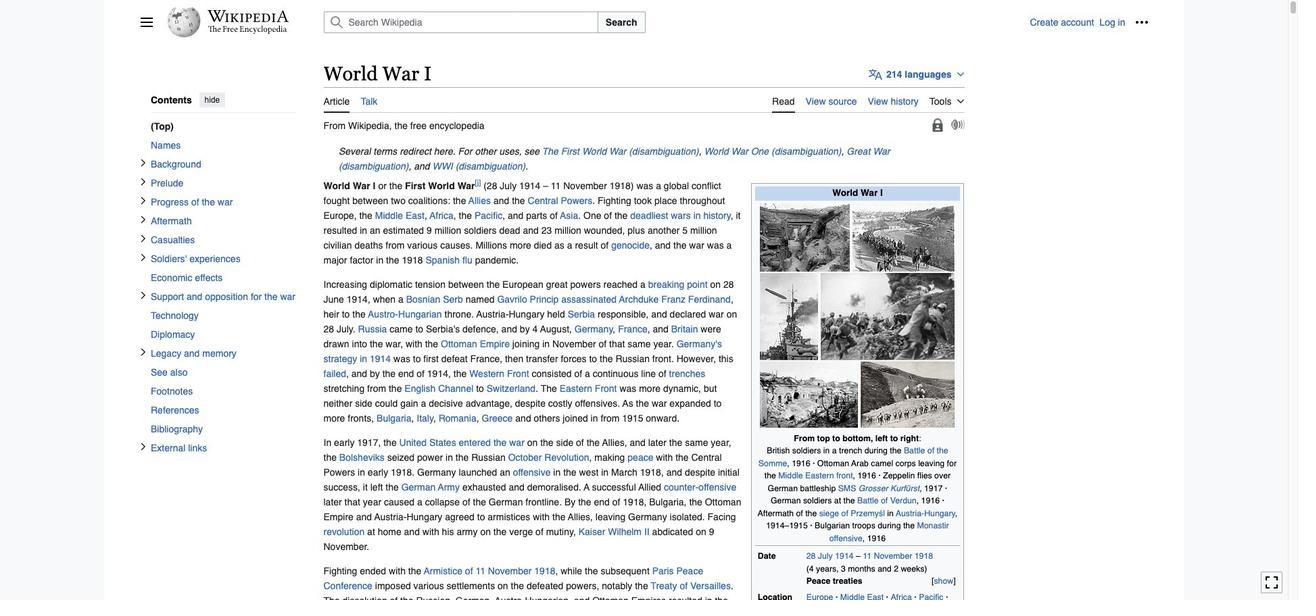Task type: vqa. For each thing, say whether or not it's contained in the screenshot.
first x small image from the top of the page
yes



Task type: locate. For each thing, give the bounding box(es) containing it.
None search field
[[307, 11, 1030, 33]]

note
[[323, 144, 964, 174]]

listen to this article image
[[951, 120, 964, 130]]

1 vertical spatial x small image
[[139, 291, 147, 299]]

Search Wikipedia search field
[[323, 11, 598, 33]]

main content
[[318, 61, 1148, 600]]

page semi-protected image
[[931, 118, 944, 132]]

fullscreen image
[[1265, 576, 1278, 590]]

the free encyclopedia image
[[208, 26, 287, 34]]

2 x small image from the top
[[139, 177, 147, 185]]

4 x small image from the top
[[139, 215, 147, 223]]

2 x small image from the top
[[139, 291, 147, 299]]

log in and more options image
[[1135, 16, 1148, 29]]

0 vertical spatial x small image
[[139, 253, 147, 261]]

5 x small image from the top
[[139, 234, 147, 242]]

x small image
[[139, 253, 147, 261], [139, 291, 147, 299], [139, 348, 147, 356]]

x small image
[[139, 158, 147, 167], [139, 177, 147, 185], [139, 196, 147, 204], [139, 215, 147, 223], [139, 234, 147, 242], [139, 442, 147, 451]]

language progressive image
[[869, 67, 882, 81]]

menu image
[[140, 16, 153, 29]]

2 vertical spatial x small image
[[139, 348, 147, 356]]



Task type: describe. For each thing, give the bounding box(es) containing it.
personal tools navigation
[[1030, 11, 1152, 33]]

3 x small image from the top
[[139, 196, 147, 204]]

6 x small image from the top
[[139, 442, 147, 451]]

wikipedia image
[[207, 10, 288, 22]]

1 x small image from the top
[[139, 158, 147, 167]]

3 x small image from the top
[[139, 348, 147, 356]]

1 x small image from the top
[[139, 253, 147, 261]]



